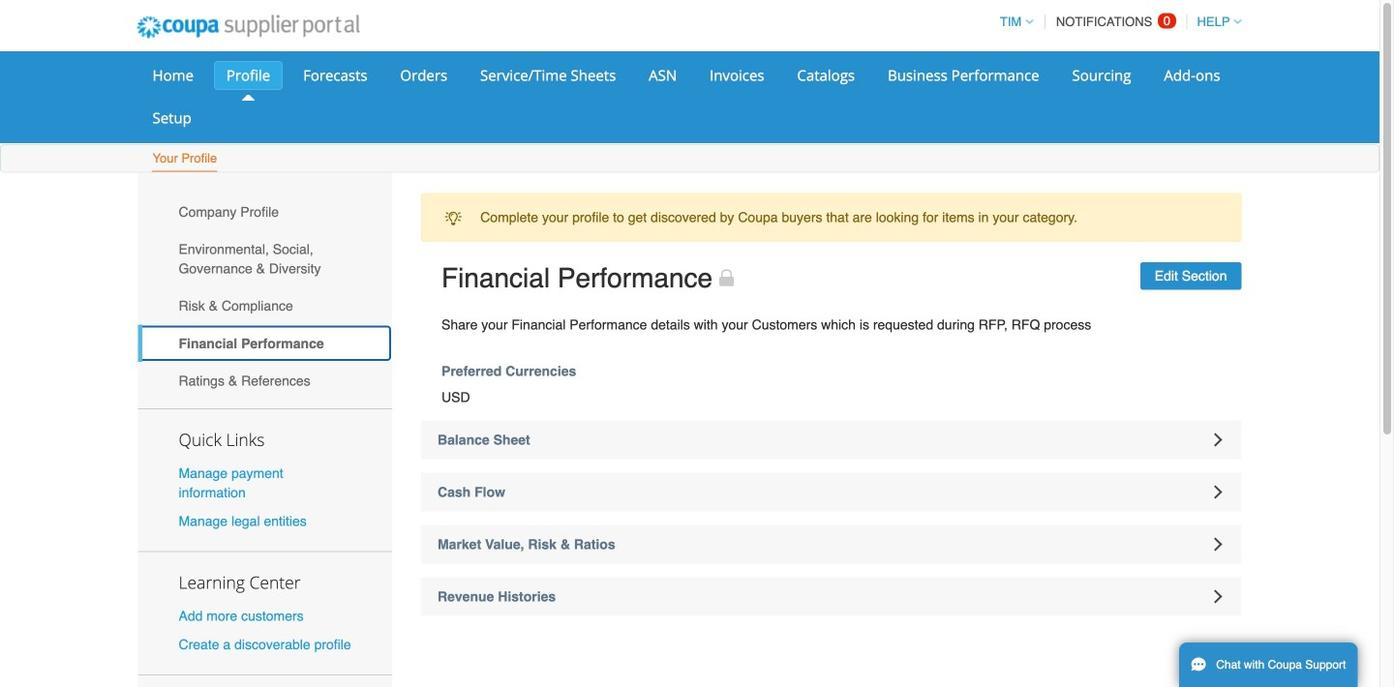 Task type: vqa. For each thing, say whether or not it's contained in the screenshot.
second Heading from the top
yes



Task type: locate. For each thing, give the bounding box(es) containing it.
navigation
[[992, 3, 1242, 41]]

alert
[[421, 193, 1242, 242]]

2 heading from the top
[[421, 473, 1242, 512]]

1 heading from the top
[[421, 421, 1242, 460]]

heading
[[421, 421, 1242, 460], [421, 473, 1242, 512], [421, 525, 1242, 564], [421, 578, 1242, 616]]

4 heading from the top
[[421, 578, 1242, 616]]

coupa supplier portal image
[[123, 3, 373, 51]]



Task type: describe. For each thing, give the bounding box(es) containing it.
3 heading from the top
[[421, 525, 1242, 564]]



